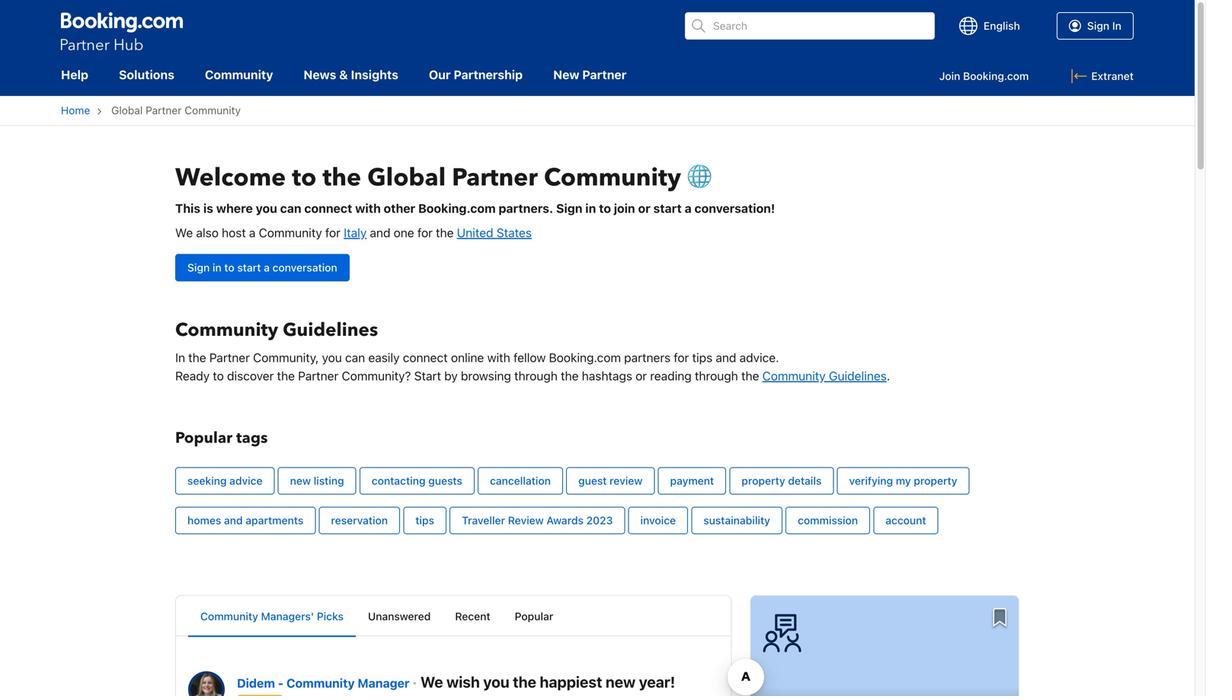 Task type: vqa. For each thing, say whether or not it's contained in the screenshot.
down
no



Task type: describe. For each thing, give the bounding box(es) containing it.
ready
[[175, 369, 210, 383]]

managers'
[[261, 611, 314, 623]]

1 vertical spatial a
[[249, 226, 256, 240]]

welcome to the global partner community 🌐 main content
[[0, 96, 1196, 697]]

tips link
[[404, 507, 447, 535]]

join
[[940, 70, 961, 82]]

popular button
[[503, 596, 566, 637]]

by
[[445, 369, 458, 383]]

tags
[[236, 428, 268, 449]]

join booking.com
[[940, 70, 1030, 82]]

also
[[196, 226, 219, 240]]

guests
[[429, 475, 463, 487]]

english
[[984, 19, 1021, 32]]

other
[[384, 201, 416, 216]]

we for we also host a community for italy and one for the united states
[[175, 226, 193, 240]]

account
[[886, 515, 927, 527]]

new partner link
[[554, 66, 641, 84]]

awards
[[547, 515, 584, 527]]

svg image
[[1072, 69, 1088, 84]]

to inside community guidelines in the partner community, you can easily connect online with fellow booking.com partners for tips and advice. ready to discover the partner community? start by browsing through the hashtags or reading through the community guidelines .
[[213, 369, 224, 383]]

our
[[429, 67, 451, 82]]

in inside community guidelines in the partner community, you can easily connect online with fellow booking.com partners for tips and advice. ready to discover the partner community? start by browsing through the hashtags or reading through the community guidelines .
[[175, 351, 185, 365]]

account link
[[874, 507, 939, 535]]

guest
[[579, 475, 607, 487]]

partner up discover on the bottom
[[210, 351, 250, 365]]

community guidelines link
[[763, 369, 887, 383]]

the down "advice."
[[742, 369, 760, 383]]

sign inside welcome to the global partner community 🌐 this is where you can connect with other booking.com partners. sign in to join or start a conversation!
[[557, 201, 583, 216]]

home link
[[61, 104, 90, 117]]

and inside community guidelines in the partner community, you can easily connect online with fellow booking.com partners for tips and advice. ready to discover the partner community? start by browsing through the hashtags or reading through the community guidelines .
[[716, 351, 737, 365]]

review
[[508, 515, 544, 527]]

new listing link
[[278, 468, 357, 495]]

states
[[497, 226, 532, 240]]

italy link
[[344, 226, 367, 240]]

booking.com inside welcome to the global partner community 🌐 this is where you can connect with other booking.com partners. sign in to join or start a conversation!
[[419, 201, 496, 216]]

the left the happiest
[[513, 674, 537, 692]]

contacting guests link
[[360, 468, 475, 495]]

guest review
[[579, 475, 643, 487]]

this
[[175, 201, 201, 216]]

tips inside community guidelines in the partner community, you can easily connect online with fellow booking.com partners for tips and advice. ready to discover the partner community? start by browsing through the hashtags or reading through the community guidelines .
[[693, 351, 713, 365]]

picks
[[317, 611, 344, 623]]

payment
[[671, 475, 715, 487]]

-
[[278, 677, 284, 691]]

advice
[[230, 475, 263, 487]]

commission
[[798, 515, 859, 527]]

in inside welcome to the global partner community 🌐 this is where you can connect with other booking.com partners. sign in to join or start a conversation!
[[586, 201, 596, 216]]

is
[[203, 201, 213, 216]]

our partnership
[[429, 67, 523, 82]]

sign in to start a conversation
[[188, 261, 338, 274]]

conversation
[[273, 261, 338, 274]]

help
[[61, 67, 88, 82]]

or inside welcome to the global partner community 🌐 this is where you can connect with other booking.com partners. sign in to join or start a conversation!
[[639, 201, 651, 216]]

join
[[614, 201, 636, 216]]

reservation link
[[319, 507, 400, 535]]

conversation!
[[695, 201, 776, 216]]

seeking advice link
[[175, 468, 275, 495]]

one
[[394, 226, 415, 240]]

solutions link
[[119, 66, 188, 84]]

traveller
[[462, 515, 506, 527]]

hashtags
[[582, 369, 633, 383]]

invoice
[[641, 515, 676, 527]]

browsing
[[461, 369, 511, 383]]

united states link
[[457, 226, 532, 240]]

homes
[[188, 515, 221, 527]]

welcome
[[175, 161, 286, 194]]

we also host a community for italy and one for the united states
[[175, 226, 532, 240]]

community inside button
[[201, 611, 258, 623]]

in inside sign in to start a conversation link
[[213, 261, 222, 274]]

homes and apartments
[[188, 515, 304, 527]]

you inside welcome to the global partner community 🌐 this is where you can connect with other booking.com partners. sign in to join or start a conversation!
[[256, 201, 277, 216]]

new partner
[[554, 67, 627, 82]]

guest review link
[[567, 468, 655, 495]]

apartments
[[246, 515, 304, 527]]

community managers' picks
[[201, 611, 344, 623]]

partners
[[625, 351, 671, 365]]

host
[[222, 226, 246, 240]]

or inside community guidelines in the partner community, you can easily connect online with fellow booking.com partners for tips and advice. ready to discover the partner community? start by browsing through the hashtags or reading through the community guidelines .
[[636, 369, 647, 383]]

2 vertical spatial you
[[484, 674, 510, 692]]

svg image
[[960, 17, 978, 35]]

1 vertical spatial new
[[606, 674, 636, 692]]

start inside welcome to the global partner community 🌐 this is where you can connect with other booking.com partners. sign in to join or start a conversation!
[[654, 201, 682, 216]]

in inside sign in link
[[1113, 19, 1122, 32]]

unanswered
[[368, 611, 431, 623]]

sign for sign in to start a conversation
[[188, 261, 210, 274]]

community?
[[342, 369, 411, 383]]

start
[[415, 369, 441, 383]]

home image
[[61, 12, 183, 52]]

the inside welcome to the global partner community 🌐 this is where you can connect with other booking.com partners. sign in to join or start a conversation!
[[323, 161, 361, 194]]

to left join
[[599, 201, 611, 216]]

to right "welcome"
[[292, 161, 317, 194]]

unanswered button
[[356, 596, 443, 637]]

partners.
[[499, 201, 554, 216]]

with inside community guidelines in the partner community, you can easily connect online with fellow booking.com partners for tips and advice. ready to discover the partner community? start by browsing through the hashtags or reading through the community guidelines .
[[488, 351, 511, 365]]

my
[[896, 475, 912, 487]]

save image
[[994, 609, 1007, 627]]

contacting
[[372, 475, 426, 487]]

we wish you the happiest new year! link
[[421, 674, 676, 692]]

property details link
[[730, 468, 834, 495]]

new listing
[[290, 475, 344, 487]]



Task type: locate. For each thing, give the bounding box(es) containing it.
1 horizontal spatial guidelines
[[829, 369, 887, 383]]

1 vertical spatial start
[[237, 261, 261, 274]]

1 horizontal spatial start
[[654, 201, 682, 216]]

in up extranet
[[1113, 19, 1122, 32]]

and inside homes and apartments link
[[224, 515, 243, 527]]

through right reading
[[695, 369, 739, 383]]

1 vertical spatial guidelines
[[829, 369, 887, 383]]

didem - community manager
[[237, 677, 410, 691]]

1 horizontal spatial in
[[586, 201, 596, 216]]

commission link
[[786, 507, 871, 535]]

0 horizontal spatial for
[[326, 226, 341, 240]]

welcome to the global partner community 🌐 this is where you can connect with other booking.com partners. sign in to join or start a conversation!
[[175, 161, 776, 216]]

start right join
[[654, 201, 682, 216]]

can right the 'where'
[[280, 201, 302, 216]]

we
[[175, 226, 193, 240], [421, 674, 443, 692]]

1 horizontal spatial and
[[370, 226, 391, 240]]

tab list containing community managers' picks
[[176, 596, 732, 637]]

2 through from the left
[[695, 369, 739, 383]]

a down 🌐
[[685, 201, 692, 216]]

or right join
[[639, 201, 651, 216]]

0 vertical spatial we
[[175, 226, 193, 240]]

0 vertical spatial and
[[370, 226, 391, 240]]

0 vertical spatial connect
[[305, 201, 353, 216]]

property right my
[[914, 475, 958, 487]]

united
[[457, 226, 494, 240]]

new
[[290, 475, 311, 487], [606, 674, 636, 692]]

2 horizontal spatial sign
[[1088, 19, 1110, 32]]

verifying my property
[[850, 475, 958, 487]]

in up 'ready'
[[175, 351, 185, 365]]

sign in
[[1088, 19, 1122, 32]]

you right the community,
[[322, 351, 342, 365]]

new left year!
[[606, 674, 636, 692]]

manager
[[358, 677, 410, 691]]

home
[[61, 104, 90, 117]]

tab list
[[176, 596, 732, 637]]

help link
[[61, 66, 102, 84]]

partner right new at the left of page
[[583, 67, 627, 82]]

1 vertical spatial sign
[[557, 201, 583, 216]]

insights
[[351, 67, 399, 82]]

2 vertical spatial sign
[[188, 261, 210, 274]]

2 horizontal spatial and
[[716, 351, 737, 365]]

0 vertical spatial new
[[290, 475, 311, 487]]

0 horizontal spatial sign
[[188, 261, 210, 274]]

didem
[[237, 677, 275, 691]]

1 vertical spatial in
[[213, 261, 222, 274]]

0 vertical spatial can
[[280, 201, 302, 216]]

or
[[639, 201, 651, 216], [636, 369, 647, 383]]

a inside welcome to the global partner community 🌐 this is where you can connect with other booking.com partners. sign in to join or start a conversation!
[[685, 201, 692, 216]]

invoice link
[[629, 507, 689, 535]]

start down the host
[[237, 261, 261, 274]]

popular inside button
[[515, 611, 554, 623]]

in left join
[[586, 201, 596, 216]]

in down also at top
[[213, 261, 222, 274]]

discover
[[227, 369, 274, 383]]

0 vertical spatial with
[[355, 201, 381, 216]]

connect inside community guidelines in the partner community, you can easily connect online with fellow booking.com partners for tips and advice. ready to discover the partner community? start by browsing through the hashtags or reading through the community guidelines .
[[403, 351, 448, 365]]

0 horizontal spatial in
[[213, 261, 222, 274]]

where
[[216, 201, 253, 216]]

didem - community manager link
[[237, 677, 410, 691]]

solutions
[[119, 67, 174, 82]]

with inside welcome to the global partner community 🌐 this is where you can connect with other booking.com partners. sign in to join or start a conversation!
[[355, 201, 381, 216]]

property left details
[[742, 475, 786, 487]]

seeking
[[188, 475, 227, 487]]

0 horizontal spatial we
[[175, 226, 193, 240]]

homes and apartments link
[[175, 507, 316, 535]]

Search text field
[[685, 12, 936, 40]]

can inside community guidelines in the partner community, you can easily connect online with fellow booking.com partners for tips and advice. ready to discover the partner community? start by browsing through the hashtags or reading through the community guidelines .
[[345, 351, 365, 365]]

1 horizontal spatial connect
[[403, 351, 448, 365]]

sign inside sign in to start a conversation link
[[188, 261, 210, 274]]

global
[[368, 161, 446, 194]]

1 vertical spatial in
[[175, 351, 185, 365]]

and left the one
[[370, 226, 391, 240]]

for right the one
[[418, 226, 433, 240]]

you right wish
[[484, 674, 510, 692]]

0 horizontal spatial and
[[224, 515, 243, 527]]

guidelines
[[283, 318, 378, 343], [829, 369, 887, 383]]

reservation
[[331, 515, 388, 527]]

can up community?
[[345, 351, 365, 365]]

recent button
[[443, 596, 503, 637]]

can inside welcome to the global partner community 🌐 this is where you can connect with other booking.com partners. sign in to join or start a conversation!
[[280, 201, 302, 216]]

happiest
[[540, 674, 603, 692]]

the left 'united' at the left top of page
[[436, 226, 454, 240]]

popular
[[175, 428, 233, 449], [515, 611, 554, 623]]

2 horizontal spatial a
[[685, 201, 692, 216]]

0 horizontal spatial guidelines
[[283, 318, 378, 343]]

booking.com up 'united' at the left top of page
[[419, 201, 496, 216]]

property
[[742, 475, 786, 487], [914, 475, 958, 487]]

1 through from the left
[[515, 369, 558, 383]]

we wish you the happiest new year!
[[421, 674, 676, 692]]

sign in link
[[1057, 12, 1135, 40]]

0 horizontal spatial through
[[515, 369, 558, 383]]

through down fellow at the left of page
[[515, 369, 558, 383]]

1 horizontal spatial can
[[345, 351, 365, 365]]

2 property from the left
[[914, 475, 958, 487]]

0 horizontal spatial can
[[280, 201, 302, 216]]

join booking.com link
[[940, 70, 1030, 83]]

the up the we also host a community for italy and one for the united states at the left top of page
[[323, 161, 361, 194]]

profile picture for user d.nohutlu image
[[191, 674, 223, 697]]

0 vertical spatial in
[[1113, 19, 1122, 32]]

0 horizontal spatial property
[[742, 475, 786, 487]]

easily
[[369, 351, 400, 365]]

wish
[[447, 674, 480, 692]]

fellow
[[514, 351, 546, 365]]

in
[[1113, 19, 1122, 32], [175, 351, 185, 365]]

popular up seeking
[[175, 428, 233, 449]]

0 vertical spatial in
[[586, 201, 596, 216]]

or down partners
[[636, 369, 647, 383]]

1 horizontal spatial in
[[1113, 19, 1122, 32]]

0 vertical spatial booking.com
[[964, 70, 1030, 82]]

with up "italy"
[[355, 201, 381, 216]]

partner down the community,
[[298, 369, 339, 383]]

to down the host
[[224, 261, 235, 274]]

for inside community guidelines in the partner community, you can easily connect online with fellow booking.com partners for tips and advice. ready to discover the partner community? start by browsing through the hashtags or reading through the community guidelines .
[[674, 351, 690, 365]]

traveller review awards 2023
[[462, 515, 613, 527]]

partnership
[[454, 67, 523, 82]]

popular right recent
[[515, 611, 554, 623]]

tips right partners
[[693, 351, 713, 365]]

1 vertical spatial or
[[636, 369, 647, 383]]

cancellation link
[[478, 468, 563, 495]]

popular tags
[[175, 428, 268, 449]]

community inside welcome to the global partner community 🌐 this is where you can connect with other booking.com partners. sign in to join or start a conversation!
[[544, 161, 682, 194]]

you right the 'where'
[[256, 201, 277, 216]]

1 vertical spatial booking.com
[[419, 201, 496, 216]]

connect inside welcome to the global partner community 🌐 this is where you can connect with other booking.com partners. sign in to join or start a conversation!
[[305, 201, 353, 216]]

we left also at top
[[175, 226, 193, 240]]

1 vertical spatial you
[[322, 351, 342, 365]]

1 horizontal spatial a
[[264, 261, 270, 274]]

sustainability link
[[692, 507, 783, 535]]

0 vertical spatial sign
[[1088, 19, 1110, 32]]

the left the hashtags
[[561, 369, 579, 383]]

1 vertical spatial we
[[421, 674, 443, 692]]

extranet
[[1092, 70, 1135, 82]]

0 horizontal spatial you
[[256, 201, 277, 216]]

with
[[355, 201, 381, 216], [488, 351, 511, 365]]

booking.com right join
[[964, 70, 1030, 82]]

2023
[[587, 515, 613, 527]]

0 horizontal spatial connect
[[305, 201, 353, 216]]

for left italy link
[[326, 226, 341, 240]]

0 horizontal spatial booking.com
[[419, 201, 496, 216]]

1 horizontal spatial property
[[914, 475, 958, 487]]

community link
[[205, 66, 287, 84]]

the up 'ready'
[[188, 351, 206, 365]]

property details
[[742, 475, 822, 487]]

1 property from the left
[[742, 475, 786, 487]]

2 vertical spatial a
[[264, 261, 270, 274]]

1 vertical spatial connect
[[403, 351, 448, 365]]

community managers' picks button
[[188, 596, 356, 637]]

1 horizontal spatial through
[[695, 369, 739, 383]]

0 vertical spatial tips
[[693, 351, 713, 365]]

partner up partners.
[[452, 161, 538, 194]]

1 vertical spatial and
[[716, 351, 737, 365]]

partner inside welcome to the global partner community 🌐 this is where you can connect with other booking.com partners. sign in to join or start a conversation!
[[452, 161, 538, 194]]

booking.com
[[964, 70, 1030, 82], [419, 201, 496, 216], [549, 351, 621, 365]]

0 horizontal spatial with
[[355, 201, 381, 216]]

0 vertical spatial popular
[[175, 428, 233, 449]]

year!
[[639, 674, 676, 692]]

booking.com inside community guidelines in the partner community, you can easily connect online with fellow booking.com partners for tips and advice. ready to discover the partner community? start by browsing through the hashtags or reading through the community guidelines .
[[549, 351, 621, 365]]

0 vertical spatial guidelines
[[283, 318, 378, 343]]

italy
[[344, 226, 367, 240]]

you inside community guidelines in the partner community, you can easily connect online with fellow booking.com partners for tips and advice. ready to discover the partner community? start by browsing through the hashtags or reading through the community guidelines .
[[322, 351, 342, 365]]

tab list inside welcome to the global partner community 🌐 "main content"
[[176, 596, 732, 637]]

0 vertical spatial a
[[685, 201, 692, 216]]

2 horizontal spatial booking.com
[[964, 70, 1030, 82]]

booking.com up the hashtags
[[549, 351, 621, 365]]

verifying
[[850, 475, 894, 487]]

for up reading
[[674, 351, 690, 365]]

popular for popular tags
[[175, 428, 233, 449]]

2 horizontal spatial for
[[674, 351, 690, 365]]

you
[[256, 201, 277, 216], [322, 351, 342, 365], [484, 674, 510, 692]]

details
[[789, 475, 822, 487]]

🌐
[[688, 161, 712, 194]]

2 vertical spatial and
[[224, 515, 243, 527]]

with up browsing
[[488, 351, 511, 365]]

1 vertical spatial tips
[[416, 515, 435, 527]]

1 horizontal spatial with
[[488, 351, 511, 365]]

to right 'ready'
[[213, 369, 224, 383]]

reading
[[651, 369, 692, 383]]

contacting guests
[[372, 475, 463, 487]]

sustainability
[[704, 515, 771, 527]]

sign right partners.
[[557, 201, 583, 216]]

review
[[610, 475, 643, 487]]

0 horizontal spatial in
[[175, 351, 185, 365]]

a right the host
[[249, 226, 256, 240]]

0 horizontal spatial start
[[237, 261, 261, 274]]

traveller review awards 2023 link
[[450, 507, 626, 535]]

and left "advice."
[[716, 351, 737, 365]]

1 vertical spatial with
[[488, 351, 511, 365]]

0 horizontal spatial new
[[290, 475, 311, 487]]

sign down also at top
[[188, 261, 210, 274]]

connect up the we also host a community for italy and one for the united states at the left top of page
[[305, 201, 353, 216]]

1 horizontal spatial tips
[[693, 351, 713, 365]]

cancellation
[[490, 475, 551, 487]]

popular for popular
[[515, 611, 554, 623]]

1 horizontal spatial popular
[[515, 611, 554, 623]]

and right homes on the bottom left of the page
[[224, 515, 243, 527]]

we for we wish you the happiest new year!
[[421, 674, 443, 692]]

connect up start
[[403, 351, 448, 365]]

sign
[[1088, 19, 1110, 32], [557, 201, 583, 216], [188, 261, 210, 274]]

news & insights link
[[304, 66, 412, 84]]

1 vertical spatial can
[[345, 351, 365, 365]]

the down the community,
[[277, 369, 295, 383]]

2 horizontal spatial you
[[484, 674, 510, 692]]

1 horizontal spatial you
[[322, 351, 342, 365]]

sign inside sign in link
[[1088, 19, 1110, 32]]

sign for sign in
[[1088, 19, 1110, 32]]

new
[[554, 67, 580, 82]]

online
[[451, 351, 484, 365]]

0 vertical spatial you
[[256, 201, 277, 216]]

recent
[[455, 611, 491, 623]]

can
[[280, 201, 302, 216], [345, 351, 365, 365]]

1 horizontal spatial for
[[418, 226, 433, 240]]

listing
[[314, 475, 344, 487]]

we left wish
[[421, 674, 443, 692]]

0 vertical spatial or
[[639, 201, 651, 216]]

a left conversation
[[264, 261, 270, 274]]

0 horizontal spatial tips
[[416, 515, 435, 527]]

tips down contacting guests link at the left of page
[[416, 515, 435, 527]]

1 vertical spatial popular
[[515, 611, 554, 623]]

1 horizontal spatial booking.com
[[549, 351, 621, 365]]

community guidelines in the partner community, you can easily connect online with fellow booking.com partners for tips and advice. ready to discover the partner community? start by browsing through the hashtags or reading through the community guidelines .
[[175, 318, 894, 383]]

0 vertical spatial start
[[654, 201, 682, 216]]

1 horizontal spatial new
[[606, 674, 636, 692]]

start
[[654, 201, 682, 216], [237, 261, 261, 274]]

1 horizontal spatial sign
[[557, 201, 583, 216]]

1 horizontal spatial we
[[421, 674, 443, 692]]

2 vertical spatial booking.com
[[549, 351, 621, 365]]

new left listing
[[290, 475, 311, 487]]

0 horizontal spatial popular
[[175, 428, 233, 449]]

0 horizontal spatial a
[[249, 226, 256, 240]]

news & insights
[[304, 67, 399, 82]]

sign up extranet "link"
[[1088, 19, 1110, 32]]



